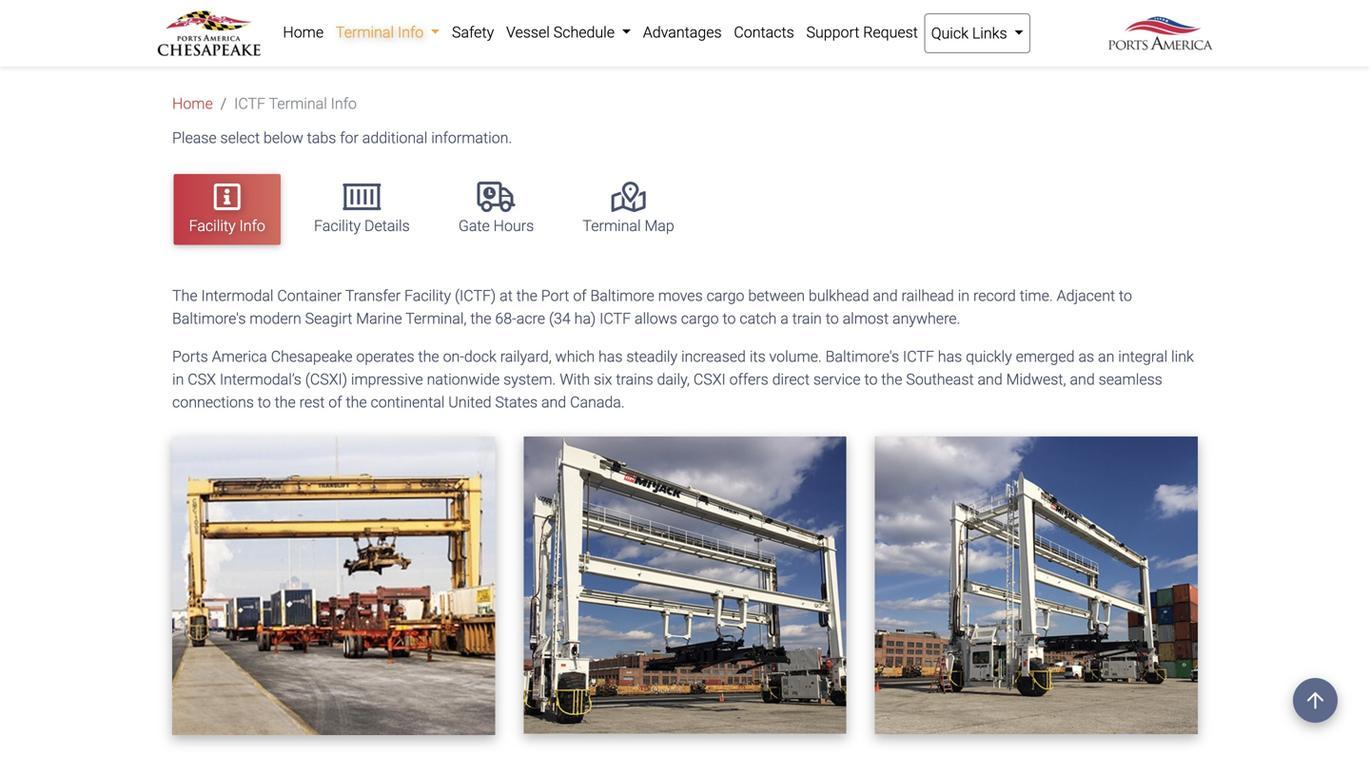 Task type: locate. For each thing, give the bounding box(es) containing it.
rest
[[300, 393, 325, 412]]

info for terminal info
[[398, 23, 424, 41]]

(34
[[549, 310, 571, 328]]

contacts link
[[728, 13, 801, 51]]

container
[[277, 287, 342, 305]]

terminal
[[336, 23, 394, 41], [269, 95, 327, 113], [583, 217, 641, 235]]

in left 'record'
[[958, 287, 970, 305]]

baltimore's up service
[[826, 348, 900, 366]]

0 horizontal spatial has
[[599, 348, 623, 366]]

go to top image
[[1294, 679, 1338, 723]]

ictf up southeast
[[903, 348, 935, 366]]

baltimore's down the at the top of page
[[172, 310, 246, 328]]

baltimore's
[[172, 310, 246, 328], [826, 348, 900, 366]]

0 horizontal spatial info
[[239, 217, 265, 235]]

has up six
[[599, 348, 623, 366]]

info left safety
[[398, 23, 424, 41]]

record
[[974, 287, 1016, 305]]

gate hours link
[[443, 174, 549, 245]]

csx
[[188, 371, 216, 389]]

baltimore's inside the intermodal container transfer facility (ictf) at the port of baltimore moves cargo between bulkhead and railhead in record time. adjacent to baltimore's modern seagirt marine terminal, the 68-acre (34 ha) ictf allows cargo to catch a train to almost anywhere.
[[172, 310, 246, 328]]

1 vertical spatial ictf
[[600, 310, 631, 328]]

modern
[[250, 310, 302, 328]]

terminal map
[[583, 217, 675, 235]]

0 vertical spatial in
[[958, 287, 970, 305]]

states
[[495, 393, 538, 412]]

0 horizontal spatial facility
[[189, 217, 236, 235]]

ictf terminal image
[[172, 437, 495, 736], [524, 437, 847, 734], [875, 437, 1198, 735]]

in left csx
[[172, 371, 184, 389]]

2 has from the left
[[938, 348, 963, 366]]

0 horizontal spatial ictf terminal image
[[172, 437, 495, 736]]

tab panel
[[158, 285, 1213, 776]]

of inside ports america chesapeake operates the on-dock railyard, which has steadily increased its volume. baltimore's ictf has quickly emerged as an integral link in csx intermodal's (csxi) impressive nationwide system. with six trains daily, csxi offers direct service to the southeast and midwest, and seamless connections to the rest of the continental united states and canada.
[[329, 393, 342, 412]]

1 horizontal spatial info
[[331, 95, 357, 113]]

below
[[264, 129, 303, 147]]

facility up terminal,
[[405, 287, 451, 305]]

0 vertical spatial baltimore's
[[172, 310, 246, 328]]

2 vertical spatial info
[[239, 217, 265, 235]]

facility left details
[[314, 217, 361, 235]]

anywhere.
[[893, 310, 961, 328]]

gate
[[459, 217, 490, 235]]

2 horizontal spatial ictf
[[903, 348, 935, 366]]

info up please select below tabs for additional information.
[[331, 95, 357, 113]]

terminal inside terminal info link
[[336, 23, 394, 41]]

info for facility info
[[239, 217, 265, 235]]

2 vertical spatial ictf
[[903, 348, 935, 366]]

which
[[556, 348, 595, 366]]

ha)
[[575, 310, 596, 328]]

0 horizontal spatial baltimore's
[[172, 310, 246, 328]]

to down intermodal's
[[258, 393, 271, 412]]

cargo up 'catch'
[[707, 287, 745, 305]]

0 vertical spatial cargo
[[707, 287, 745, 305]]

safety
[[452, 23, 494, 41]]

0 horizontal spatial ictf
[[234, 95, 266, 113]]

the intermodal container transfer facility (ictf) at the port of baltimore moves cargo between bulkhead and railhead in record time. adjacent to baltimore's modern seagirt marine terminal, the 68-acre (34 ha) ictf allows cargo to catch a train to almost anywhere.
[[172, 287, 1133, 328]]

the right at
[[517, 287, 538, 305]]

united
[[449, 393, 492, 412]]

terminal inside 'terminal map' link
[[583, 217, 641, 235]]

has
[[599, 348, 623, 366], [938, 348, 963, 366]]

ports
[[172, 348, 208, 366]]

of
[[573, 287, 587, 305], [329, 393, 342, 412]]

2 vertical spatial terminal
[[583, 217, 641, 235]]

and inside the intermodal container transfer facility (ictf) at the port of baltimore moves cargo between bulkhead and railhead in record time. adjacent to baltimore's modern seagirt marine terminal, the 68-acre (34 ha) ictf allows cargo to catch a train to almost anywhere.
[[873, 287, 898, 305]]

0 horizontal spatial terminal
[[269, 95, 327, 113]]

to right service
[[865, 371, 878, 389]]

1 horizontal spatial in
[[958, 287, 970, 305]]

canada.
[[570, 393, 625, 412]]

ictf up select
[[234, 95, 266, 113]]

and
[[873, 287, 898, 305], [978, 371, 1003, 389], [1070, 371, 1095, 389], [542, 393, 567, 412]]

1 horizontal spatial home link
[[277, 13, 330, 51]]

railyard,
[[500, 348, 552, 366]]

1 horizontal spatial has
[[938, 348, 963, 366]]

cargo down moves
[[681, 310, 719, 328]]

advantages link
[[637, 13, 728, 51]]

info up intermodal at left top
[[239, 217, 265, 235]]

terminal map link
[[568, 174, 690, 245]]

home for the top the home link
[[283, 23, 324, 41]]

1 horizontal spatial ictf
[[600, 310, 631, 328]]

ictf down 'baltimore' in the left of the page
[[600, 310, 631, 328]]

support
[[807, 23, 860, 41]]

of up ha)
[[573, 287, 587, 305]]

support request link
[[801, 13, 925, 51]]

southeast
[[907, 371, 974, 389]]

ports america chesapeake operates the on-dock railyard, which has steadily increased its volume. baltimore's ictf has quickly emerged as an integral link in csx intermodal's (csxi) impressive nationwide system. with six trains daily, csxi offers direct service to the southeast and midwest, and seamless connections to the rest of the continental united states and canada.
[[172, 348, 1194, 412]]

0 vertical spatial info
[[398, 23, 424, 41]]

tab list
[[165, 165, 1214, 254]]

the left southeast
[[882, 371, 903, 389]]

the down (ictf)
[[471, 310, 492, 328]]

0 horizontal spatial in
[[172, 371, 184, 389]]

home up ictf terminal info
[[283, 23, 324, 41]]

and down as
[[1070, 371, 1095, 389]]

1 horizontal spatial ictf terminal image
[[524, 437, 847, 734]]

vessel schedule
[[506, 23, 619, 41]]

acre
[[517, 310, 545, 328]]

2 horizontal spatial facility
[[405, 287, 451, 305]]

0 horizontal spatial of
[[329, 393, 342, 412]]

1 horizontal spatial baltimore's
[[826, 348, 900, 366]]

marine
[[356, 310, 402, 328]]

the
[[517, 287, 538, 305], [471, 310, 492, 328], [418, 348, 439, 366], [882, 371, 903, 389], [275, 393, 296, 412], [346, 393, 367, 412]]

integral
[[1119, 348, 1168, 366]]

for
[[340, 129, 359, 147]]

quickly
[[966, 348, 1013, 366]]

csxi
[[694, 371, 726, 389]]

info inside "tab list"
[[239, 217, 265, 235]]

facility for facility details
[[314, 217, 361, 235]]

of right rest
[[329, 393, 342, 412]]

(csxi)
[[305, 371, 347, 389]]

terminal,
[[406, 310, 467, 328]]

increased
[[682, 348, 746, 366]]

0 vertical spatial terminal
[[336, 23, 394, 41]]

impressive
[[351, 371, 423, 389]]

home
[[283, 23, 324, 41], [172, 95, 213, 113]]

1 horizontal spatial of
[[573, 287, 587, 305]]

1 horizontal spatial facility
[[314, 217, 361, 235]]

train
[[793, 310, 822, 328]]

3 ictf terminal image from the left
[[875, 437, 1198, 735]]

0 vertical spatial home
[[283, 23, 324, 41]]

map
[[645, 217, 675, 235]]

1 vertical spatial of
[[329, 393, 342, 412]]

cargo
[[707, 287, 745, 305], [681, 310, 719, 328]]

vessel schedule link
[[500, 13, 637, 51]]

0 horizontal spatial home
[[172, 95, 213, 113]]

operates
[[356, 348, 415, 366]]

request
[[864, 23, 918, 41]]

between
[[748, 287, 805, 305]]

facility up intermodal at left top
[[189, 217, 236, 235]]

in
[[958, 287, 970, 305], [172, 371, 184, 389]]

safety link
[[446, 13, 500, 51]]

2 horizontal spatial terminal
[[583, 217, 641, 235]]

information.
[[431, 129, 512, 147]]

home link up ictf terminal info
[[277, 13, 330, 51]]

tab panel containing the intermodal container transfer facility (ictf) at the port of baltimore moves cargo between bulkhead and railhead in record time. adjacent to baltimore's modern seagirt marine terminal, the 68-acre (34 ha) ictf allows cargo to catch a train to almost anywhere.
[[158, 285, 1213, 776]]

and up almost
[[873, 287, 898, 305]]

1 vertical spatial home link
[[172, 95, 213, 113]]

2 horizontal spatial info
[[398, 23, 424, 41]]

time.
[[1020, 287, 1053, 305]]

baltimore
[[591, 287, 655, 305]]

1 horizontal spatial terminal
[[336, 23, 394, 41]]

1 horizontal spatial home
[[283, 23, 324, 41]]

facility details link
[[299, 174, 425, 245]]

0 vertical spatial of
[[573, 287, 587, 305]]

home link up 'please'
[[172, 95, 213, 113]]

facility for facility info
[[189, 217, 236, 235]]

in inside the intermodal container transfer facility (ictf) at the port of baltimore moves cargo between bulkhead and railhead in record time. adjacent to baltimore's modern seagirt marine terminal, the 68-acre (34 ha) ictf allows cargo to catch a train to almost anywhere.
[[958, 287, 970, 305]]

0 vertical spatial ictf
[[234, 95, 266, 113]]

with
[[560, 371, 590, 389]]

the left rest
[[275, 393, 296, 412]]

in inside ports america chesapeake operates the on-dock railyard, which has steadily increased its volume. baltimore's ictf has quickly emerged as an integral link in csx intermodal's (csxi) impressive nationwide system. with six trains daily, csxi offers direct service to the southeast and midwest, and seamless connections to the rest of the continental united states and canada.
[[172, 371, 184, 389]]

offers
[[730, 371, 769, 389]]

1 vertical spatial baltimore's
[[826, 348, 900, 366]]

home up 'please'
[[172, 95, 213, 113]]

has up southeast
[[938, 348, 963, 366]]

on-
[[443, 348, 464, 366]]

1 vertical spatial home
[[172, 95, 213, 113]]

intermodal
[[201, 287, 274, 305]]

1 vertical spatial in
[[172, 371, 184, 389]]

an
[[1098, 348, 1115, 366]]

1 vertical spatial terminal
[[269, 95, 327, 113]]

2 horizontal spatial ictf terminal image
[[875, 437, 1198, 735]]

facility
[[189, 217, 236, 235], [314, 217, 361, 235], [405, 287, 451, 305]]



Task type: vqa. For each thing, say whether or not it's contained in the screenshot.
2400 Broening Hwy Suite 105, Baltimore, MD 21224 link on the left bottom of the page
no



Task type: describe. For each thing, give the bounding box(es) containing it.
seagirt
[[305, 310, 353, 328]]

seamless
[[1099, 371, 1163, 389]]

select
[[220, 129, 260, 147]]

moves
[[658, 287, 703, 305]]

contacts
[[734, 23, 795, 41]]

daily,
[[657, 371, 690, 389]]

ictf inside the intermodal container transfer facility (ictf) at the port of baltimore moves cargo between bulkhead and railhead in record time. adjacent to baltimore's modern seagirt marine terminal, the 68-acre (34 ha) ictf allows cargo to catch a train to almost anywhere.
[[600, 310, 631, 328]]

schedule
[[554, 23, 615, 41]]

railhead
[[902, 287, 955, 305]]

as
[[1079, 348, 1095, 366]]

bulkhead
[[809, 287, 870, 305]]

its
[[750, 348, 766, 366]]

transfer
[[345, 287, 401, 305]]

1 vertical spatial cargo
[[681, 310, 719, 328]]

connections
[[172, 393, 254, 412]]

1 ictf terminal image from the left
[[172, 437, 495, 736]]

terminal info link
[[330, 13, 446, 51]]

the left on-
[[418, 348, 439, 366]]

advantages
[[643, 23, 722, 41]]

details
[[365, 217, 410, 235]]

tab list containing facility info
[[165, 165, 1214, 254]]

to right adjacent
[[1119, 287, 1133, 305]]

quick links
[[932, 24, 1011, 42]]

trains
[[616, 371, 654, 389]]

additional
[[362, 129, 428, 147]]

1 has from the left
[[599, 348, 623, 366]]

adjacent
[[1057, 287, 1116, 305]]

68-
[[495, 310, 517, 328]]

intermodal's
[[220, 371, 302, 389]]

quick links link
[[925, 13, 1031, 53]]

and down with
[[542, 393, 567, 412]]

nationwide
[[427, 371, 500, 389]]

facility info
[[189, 217, 265, 235]]

facility inside the intermodal container transfer facility (ictf) at the port of baltimore moves cargo between bulkhead and railhead in record time. adjacent to baltimore's modern seagirt marine terminal, the 68-acre (34 ha) ictf allows cargo to catch a train to almost anywhere.
[[405, 287, 451, 305]]

america
[[212, 348, 267, 366]]

the
[[172, 287, 198, 305]]

steadily
[[627, 348, 678, 366]]

emerged
[[1016, 348, 1075, 366]]

0 vertical spatial home link
[[277, 13, 330, 51]]

please select below tabs for additional information.
[[172, 129, 512, 147]]

facility details
[[314, 217, 410, 235]]

2 ictf terminal image from the left
[[524, 437, 847, 734]]

baltimore's inside ports america chesapeake operates the on-dock railyard, which has steadily increased its volume. baltimore's ictf has quickly emerged as an integral link in csx intermodal's (csxi) impressive nationwide system. with six trains daily, csxi offers direct service to the southeast and midwest, and seamless connections to the rest of the continental united states and canada.
[[826, 348, 900, 366]]

please
[[172, 129, 217, 147]]

chesapeake
[[271, 348, 353, 366]]

ictf terminal info
[[234, 95, 357, 113]]

catch
[[740, 310, 777, 328]]

hours
[[494, 217, 534, 235]]

six
[[594, 371, 612, 389]]

vessel
[[506, 23, 550, 41]]

system.
[[504, 371, 556, 389]]

ictf inside ports america chesapeake operates the on-dock railyard, which has steadily increased its volume. baltimore's ictf has quickly emerged as an integral link in csx intermodal's (csxi) impressive nationwide system. with six trains daily, csxi offers direct service to the southeast and midwest, and seamless connections to the rest of the continental united states and canada.
[[903, 348, 935, 366]]

midwest,
[[1007, 371, 1067, 389]]

dock
[[464, 348, 497, 366]]

to down bulkhead
[[826, 310, 839, 328]]

0 horizontal spatial home link
[[172, 95, 213, 113]]

terminal info
[[336, 23, 428, 41]]

terminal for terminal info
[[336, 23, 394, 41]]

port
[[541, 287, 570, 305]]

terminal for terminal map
[[583, 217, 641, 235]]

facility info link
[[174, 174, 281, 245]]

service
[[814, 371, 861, 389]]

a
[[781, 310, 789, 328]]

gate hours
[[459, 217, 534, 235]]

quick
[[932, 24, 969, 42]]

of inside the intermodal container transfer facility (ictf) at the port of baltimore moves cargo between bulkhead and railhead in record time. adjacent to baltimore's modern seagirt marine terminal, the 68-acre (34 ha) ictf allows cargo to catch a train to almost anywhere.
[[573, 287, 587, 305]]

direct
[[773, 371, 810, 389]]

link
[[1172, 348, 1194, 366]]

almost
[[843, 310, 889, 328]]

1 vertical spatial info
[[331, 95, 357, 113]]

tabs
[[307, 129, 336, 147]]

at
[[500, 287, 513, 305]]

continental
[[371, 393, 445, 412]]

and down quickly
[[978, 371, 1003, 389]]

to left 'catch'
[[723, 310, 736, 328]]

volume.
[[770, 348, 822, 366]]

(ictf)
[[455, 287, 496, 305]]

allows
[[635, 310, 678, 328]]

support request
[[807, 23, 918, 41]]

home for the home link to the left
[[172, 95, 213, 113]]

the down (csxi)
[[346, 393, 367, 412]]



